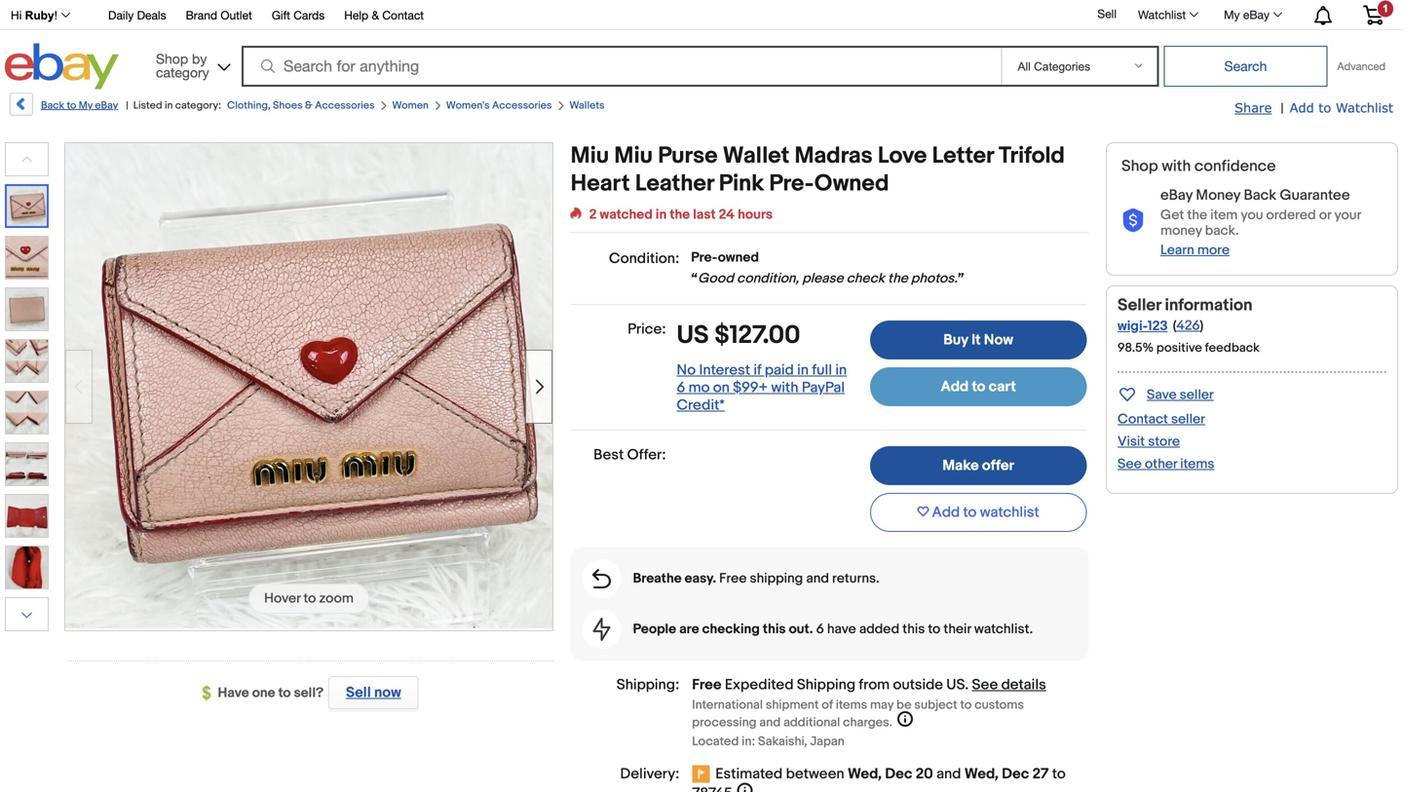 Task type: vqa. For each thing, say whether or not it's contained in the screenshot.
canon
no



Task type: locate. For each thing, give the bounding box(es) containing it.
1 vertical spatial see
[[972, 676, 998, 694]]

1 vertical spatial watchlist
[[1336, 100, 1394, 115]]

ebay right the watchlist link
[[1243, 8, 1270, 21]]

2
[[589, 207, 597, 223]]

back down !
[[41, 99, 64, 112]]

to down .
[[960, 698, 972, 713]]

wallets link
[[570, 99, 605, 112]]

0 vertical spatial shop
[[156, 51, 188, 67]]

share | add to watchlist
[[1235, 100, 1394, 117]]

seller inside 'button'
[[1180, 387, 1214, 403]]

breathe easy. free shipping and returns.
[[633, 570, 879, 587]]

photos.
[[911, 270, 958, 287]]

0 vertical spatial contact
[[382, 8, 424, 22]]

watchlist down advanced
[[1336, 100, 1394, 115]]

pre- up hours
[[769, 170, 815, 198]]

add for add to cart
[[941, 378, 969, 396]]

purse
[[658, 142, 718, 170]]

accessories right women's
[[492, 99, 552, 112]]

items inside international shipment of items may be subject to customs processing and additional charges.
[[836, 698, 867, 713]]

1 vertical spatial seller
[[1171, 411, 1205, 428]]

this left out.
[[763, 621, 786, 638]]

0 horizontal spatial 6
[[677, 379, 685, 397]]

0 vertical spatial free
[[719, 570, 747, 587]]

0 vertical spatial back
[[41, 99, 64, 112]]

sell?
[[294, 685, 324, 702]]

good
[[698, 270, 734, 287]]

1 vertical spatial my
[[79, 99, 93, 112]]

6 left mo
[[677, 379, 685, 397]]

!
[[54, 9, 58, 22]]

ebay inside ebay money back guarantee get the item you ordered or your money back. learn more
[[1161, 187, 1193, 204]]

1 miu from the left
[[571, 142, 609, 170]]

seller inside contact seller visit store see other items
[[1171, 411, 1205, 428]]

daily deals link
[[108, 5, 166, 27]]

with details__icon image left breathe
[[593, 569, 611, 589]]

and up the located in: sakaishi, japan at the bottom of page
[[760, 715, 781, 730]]

shop inside shop by category
[[156, 51, 188, 67]]

my
[[1224, 8, 1240, 21], [79, 99, 93, 112]]

processing
[[692, 715, 757, 730]]

women's
[[446, 99, 490, 112]]

0 vertical spatial my
[[1224, 8, 1240, 21]]

contact right help
[[382, 8, 424, 22]]

learn more link
[[1161, 242, 1230, 259]]

123
[[1148, 318, 1168, 335]]

returns.
[[832, 570, 879, 587]]

the left last
[[670, 207, 690, 223]]

0 vertical spatial watchlist
[[1138, 8, 1186, 21]]

mo
[[689, 379, 710, 397]]

1 horizontal spatial &
[[372, 8, 379, 22]]

sell for sell now
[[346, 684, 371, 702]]

to right 27 at the right of the page
[[1052, 765, 1066, 783]]

contact up visit store link
[[1118, 411, 1168, 428]]

0 vertical spatial with details__icon image
[[1122, 209, 1145, 233]]

sell inside account navigation
[[1098, 7, 1117, 21]]

money
[[1161, 223, 1202, 239]]

add inside add to watchlist button
[[932, 504, 960, 521]]

see down visit
[[1118, 456, 1142, 473]]

0 vertical spatial see
[[1118, 456, 1142, 473]]

1 vertical spatial and
[[760, 715, 781, 730]]

seller right "save"
[[1180, 387, 1214, 403]]

item
[[1211, 207, 1238, 224]]

contact seller visit store see other items
[[1118, 411, 1215, 473]]

2 vertical spatial and
[[937, 765, 961, 783]]

additional
[[784, 715, 840, 730]]

watchlist
[[980, 504, 1040, 521]]

no interest if paid in full in 6 mo on $99+ with paypal credit* link
[[677, 361, 847, 414]]

1 horizontal spatial see
[[1118, 456, 1142, 473]]

to down advanced link
[[1319, 100, 1331, 115]]

0 horizontal spatial watchlist
[[1138, 8, 1186, 21]]

add inside add to cart link
[[941, 378, 969, 396]]

love
[[878, 142, 927, 170]]

0 horizontal spatial miu
[[571, 142, 609, 170]]

1 vertical spatial shop
[[1122, 157, 1158, 176]]

1 horizontal spatial miu
[[614, 142, 653, 170]]

dec left 27 at the right of the page
[[1002, 765, 1029, 783]]

sell left now
[[346, 684, 371, 702]]

0 vertical spatial sell
[[1098, 7, 1117, 21]]

add to watchlist
[[932, 504, 1040, 521]]

0 horizontal spatial dec
[[885, 765, 913, 783]]

my right the watchlist link
[[1224, 8, 1240, 21]]

& right help
[[372, 8, 379, 22]]

0 horizontal spatial |
[[126, 99, 128, 112]]

this right added
[[903, 621, 925, 638]]

1 vertical spatial free
[[692, 676, 722, 694]]

1 horizontal spatial items
[[1180, 456, 1215, 473]]

my left listed
[[79, 99, 93, 112]]

1 horizontal spatial accessories
[[492, 99, 552, 112]]

and
[[806, 570, 829, 587], [760, 715, 781, 730], [937, 765, 961, 783]]

1 vertical spatial &
[[305, 99, 313, 112]]

the right get
[[1187, 207, 1208, 224]]

add right share
[[1290, 100, 1314, 115]]

and left returns. at the right of the page
[[806, 570, 829, 587]]

1 vertical spatial back
[[1244, 187, 1277, 204]]

& right shoes
[[305, 99, 313, 112]]

1 vertical spatial sell
[[346, 684, 371, 702]]

seller for contact
[[1171, 411, 1205, 428]]

1 horizontal spatial my
[[1224, 8, 1240, 21]]

category:
[[175, 99, 221, 112]]

by
[[192, 51, 207, 67]]

0 vertical spatial seller
[[1180, 387, 1214, 403]]

outlet
[[221, 8, 252, 22]]

with up get
[[1162, 157, 1191, 176]]

1 horizontal spatial pre-
[[769, 170, 815, 198]]

2 watched in the last 24 hours
[[589, 207, 773, 223]]

picture 6 of 10 image
[[6, 443, 48, 485]]

1 horizontal spatial ebay
[[1161, 187, 1193, 204]]

0 vertical spatial add
[[1290, 100, 1314, 115]]

0 vertical spatial items
[[1180, 456, 1215, 473]]

sell for sell
[[1098, 7, 1117, 21]]

no
[[677, 361, 696, 379]]

watchlist right the sell link
[[1138, 8, 1186, 21]]

condition,
[[737, 270, 799, 287]]

sell now
[[346, 684, 401, 702]]

1 vertical spatial pre-
[[691, 249, 718, 266]]

save seller button
[[1118, 383, 1214, 405]]

2 wed, from the left
[[965, 765, 999, 783]]

to left listed
[[67, 99, 76, 112]]

1 horizontal spatial this
[[903, 621, 925, 638]]

watchlist link
[[1127, 3, 1207, 26]]

0 horizontal spatial us
[[677, 321, 709, 351]]

1 vertical spatial with
[[771, 379, 799, 397]]

ebay left listed
[[95, 99, 118, 112]]

to right one on the bottom left of the page
[[278, 685, 291, 702]]

2 vertical spatial ebay
[[1161, 187, 1193, 204]]

make offer
[[943, 457, 1014, 474]]

ebay
[[1243, 8, 1270, 21], [95, 99, 118, 112], [1161, 187, 1193, 204]]

add
[[1290, 100, 1314, 115], [941, 378, 969, 396], [932, 504, 960, 521]]

0 horizontal spatial sell
[[346, 684, 371, 702]]

0 horizontal spatial and
[[760, 715, 781, 730]]

price:
[[628, 321, 666, 338]]

0 horizontal spatial wed,
[[848, 765, 882, 783]]

2 horizontal spatial the
[[1187, 207, 1208, 224]]

free up international
[[692, 676, 722, 694]]

us up no
[[677, 321, 709, 351]]

1 horizontal spatial |
[[1281, 100, 1284, 117]]

buy it now link
[[870, 321, 1087, 360]]

2 vertical spatial add
[[932, 504, 960, 521]]

with details__icon image left get
[[1122, 209, 1145, 233]]

seller down save seller at the right of page
[[1171, 411, 1205, 428]]

| listed in category:
[[126, 99, 221, 112]]

0 horizontal spatial contact
[[382, 8, 424, 22]]

money
[[1196, 187, 1241, 204]]

0 vertical spatial &
[[372, 8, 379, 22]]

items right other
[[1180, 456, 1215, 473]]

may
[[870, 698, 894, 713]]

0 horizontal spatial see
[[972, 676, 998, 694]]

add down 'make'
[[932, 504, 960, 521]]

ebay inside account navigation
[[1243, 8, 1270, 21]]

98.5%
[[1118, 341, 1154, 356]]

2 vertical spatial with details__icon image
[[593, 618, 611, 641]]

information
[[1165, 295, 1253, 316]]

sell left the watchlist link
[[1098, 7, 1117, 21]]

with right if
[[771, 379, 799, 397]]

to left cart
[[972, 378, 986, 396]]

0 horizontal spatial items
[[836, 698, 867, 713]]

contact seller link
[[1118, 411, 1205, 428]]

2 horizontal spatial ebay
[[1243, 8, 1270, 21]]

Search for anything text field
[[245, 48, 997, 85]]

sakaishi,
[[758, 734, 807, 749]]

sell inside sell now link
[[346, 684, 371, 702]]

accessories right shoes
[[315, 99, 375, 112]]

| left listed
[[126, 99, 128, 112]]

free right easy.
[[719, 570, 747, 587]]

1 vertical spatial items
[[836, 698, 867, 713]]

help
[[344, 8, 369, 22]]

outside
[[893, 676, 943, 694]]

this
[[763, 621, 786, 638], [903, 621, 925, 638]]

1 vertical spatial ebay
[[95, 99, 118, 112]]

leather
[[635, 170, 714, 198]]

0 vertical spatial ebay
[[1243, 8, 1270, 21]]

$127.00
[[715, 321, 801, 351]]

wed, right 20
[[965, 765, 999, 783]]

1 horizontal spatial watchlist
[[1336, 100, 1394, 115]]

with details__icon image left people
[[593, 618, 611, 641]]

wed, right between
[[848, 765, 882, 783]]

delivery alert flag image
[[692, 765, 716, 785]]

your
[[1335, 207, 1361, 224]]

madras
[[795, 142, 873, 170]]

my inside account navigation
[[1224, 8, 1240, 21]]

1 vertical spatial with details__icon image
[[593, 569, 611, 589]]

0 vertical spatial pre-
[[769, 170, 815, 198]]

0 horizontal spatial pre-
[[691, 249, 718, 266]]

please
[[802, 270, 844, 287]]

us up subject
[[947, 676, 965, 694]]

women link
[[392, 99, 429, 112]]

to left watchlist
[[963, 504, 977, 521]]

the right the check
[[888, 270, 908, 287]]

miu down wallets link
[[571, 142, 609, 170]]

with details__icon image
[[1122, 209, 1145, 233], [593, 569, 611, 589], [593, 618, 611, 641]]

miu left the purse
[[614, 142, 653, 170]]

none submit inside shop by category banner
[[1164, 46, 1328, 87]]

1 horizontal spatial contact
[[1118, 411, 1168, 428]]

6 right out.
[[816, 621, 824, 638]]

shipping:
[[617, 676, 679, 694]]

japan
[[810, 734, 845, 749]]

see right .
[[972, 676, 998, 694]]

None submit
[[1164, 46, 1328, 87]]

sell
[[1098, 7, 1117, 21], [346, 684, 371, 702]]

wallet
[[723, 142, 790, 170]]

seller for save
[[1180, 387, 1214, 403]]

share
[[1235, 100, 1272, 115]]

1 horizontal spatial and
[[806, 570, 829, 587]]

1 horizontal spatial back
[[1244, 187, 1277, 204]]

0 vertical spatial 6
[[677, 379, 685, 397]]

free
[[719, 570, 747, 587], [692, 676, 722, 694]]

have
[[827, 621, 856, 638]]

trifold
[[999, 142, 1065, 170]]

add down buy
[[941, 378, 969, 396]]

1 horizontal spatial sell
[[1098, 7, 1117, 21]]

| right share button
[[1281, 100, 1284, 117]]

pre- up "
[[691, 249, 718, 266]]

2 dec from the left
[[1002, 765, 1029, 783]]

and right 20
[[937, 765, 961, 783]]

ebay up get
[[1161, 187, 1193, 204]]

0 horizontal spatial this
[[763, 621, 786, 638]]

wallets
[[570, 99, 605, 112]]

seller information wigi-123 ( 426 ) 98.5% positive feedback
[[1118, 295, 1260, 356]]

1 horizontal spatial wed,
[[965, 765, 999, 783]]

listed
[[133, 99, 162, 112]]

0 horizontal spatial ebay
[[95, 99, 118, 112]]

the inside pre-owned " good condition, please check the photos. "
[[888, 270, 908, 287]]

1 horizontal spatial with
[[1162, 157, 1191, 176]]

share button
[[1235, 99, 1272, 117]]

with inside no interest if paid in full in 6 mo on $99+ with paypal credit*
[[771, 379, 799, 397]]

wed,
[[848, 765, 882, 783], [965, 765, 999, 783]]

items up charges.
[[836, 698, 867, 713]]

estimated
[[716, 765, 783, 783]]

0 horizontal spatial accessories
[[315, 99, 375, 112]]

back up you
[[1244, 187, 1277, 204]]

24
[[719, 207, 735, 223]]

picture 2 of 10 image
[[6, 237, 48, 279]]

1 horizontal spatial dec
[[1002, 765, 1029, 783]]

to
[[67, 99, 76, 112], [1319, 100, 1331, 115], [972, 378, 986, 396], [963, 504, 977, 521], [928, 621, 941, 638], [278, 685, 291, 702], [960, 698, 972, 713], [1052, 765, 1066, 783]]

picture 8 of 10 image
[[6, 547, 48, 589]]

1 vertical spatial us
[[947, 676, 965, 694]]

1 vertical spatial add
[[941, 378, 969, 396]]

2 this from the left
[[903, 621, 925, 638]]

1 horizontal spatial 6
[[816, 621, 824, 638]]

&
[[372, 8, 379, 22], [305, 99, 313, 112]]

dec left 20
[[885, 765, 913, 783]]

learn
[[1161, 242, 1195, 259]]

1 horizontal spatial shop
[[1122, 157, 1158, 176]]

between
[[786, 765, 844, 783]]

brand outlet link
[[186, 5, 252, 27]]

1
[[1383, 2, 1389, 14]]

0 horizontal spatial shop
[[156, 51, 188, 67]]

women
[[392, 99, 429, 112]]

1 horizontal spatial the
[[888, 270, 908, 287]]

0 horizontal spatial with
[[771, 379, 799, 397]]

with details__icon image for breathe easy.
[[593, 569, 611, 589]]

advanced link
[[1328, 47, 1395, 86]]

pink
[[719, 170, 764, 198]]

1 vertical spatial contact
[[1118, 411, 1168, 428]]



Task type: describe. For each thing, give the bounding box(es) containing it.
see inside the us $127.00 main content
[[972, 676, 998, 694]]

added
[[859, 621, 900, 638]]

gift cards link
[[272, 5, 325, 27]]

6 inside no interest if paid in full in 6 mo on $99+ with paypal credit*
[[677, 379, 685, 397]]

picture 3 of 10 image
[[6, 288, 48, 330]]

2 horizontal spatial and
[[937, 765, 961, 783]]

now
[[374, 684, 401, 702]]

paid
[[765, 361, 794, 379]]

miu miu purse wallet madras love letter trifold heart leather pink pre-owned - picture 1 of 10 image
[[65, 141, 553, 628]]

my ebay link
[[1213, 3, 1291, 26]]

category
[[156, 64, 209, 80]]

checking
[[702, 621, 760, 638]]

see inside contact seller visit store see other items
[[1118, 456, 1142, 473]]

watchlist inside "share | add to watchlist"
[[1336, 100, 1394, 115]]

help & contact link
[[344, 5, 424, 27]]

you
[[1241, 207, 1263, 224]]

make offer link
[[870, 446, 1087, 485]]

help & contact
[[344, 8, 424, 22]]

2 miu from the left
[[614, 142, 653, 170]]

shipment
[[766, 698, 819, 713]]

0 vertical spatial with
[[1162, 157, 1191, 176]]

contact inside contact seller visit store see other items
[[1118, 411, 1168, 428]]

sell now link
[[324, 676, 419, 709]]

picture 1 of 10 image
[[7, 186, 47, 226]]

my ebay
[[1224, 8, 1270, 21]]

of
[[822, 698, 833, 713]]

pre- inside pre-owned " good condition, please check the photos. "
[[691, 249, 718, 266]]

1 vertical spatial 6
[[816, 621, 824, 638]]

full
[[812, 361, 832, 379]]

customs
[[975, 698, 1024, 713]]

0 vertical spatial and
[[806, 570, 829, 587]]

dollar sign image
[[202, 686, 218, 701]]

"
[[691, 270, 698, 287]]

owned
[[815, 170, 889, 198]]

in down leather
[[656, 207, 667, 223]]

1 dec from the left
[[885, 765, 913, 783]]

add for add to watchlist
[[932, 504, 960, 521]]

shipping
[[797, 676, 856, 694]]

cart
[[989, 378, 1016, 396]]

in right "full"
[[835, 361, 847, 379]]

people
[[633, 621, 676, 638]]

shop by category
[[156, 51, 209, 80]]

one
[[252, 685, 275, 702]]

0 horizontal spatial the
[[670, 207, 690, 223]]

20
[[916, 765, 933, 783]]

shop for shop with confidence
[[1122, 157, 1158, 176]]

hours
[[738, 207, 773, 223]]

& inside account navigation
[[372, 8, 379, 22]]

wigi-
[[1118, 318, 1148, 335]]

brand
[[186, 8, 217, 22]]

426 link
[[1177, 318, 1200, 334]]

letter
[[932, 142, 994, 170]]

confidence
[[1195, 157, 1276, 176]]

the inside ebay money back guarantee get the item you ordered or your money back. learn more
[[1187, 207, 1208, 224]]

people are checking this out. 6 have added this to their watchlist.
[[633, 621, 1033, 638]]

charges.
[[843, 715, 892, 730]]

credit*
[[677, 397, 725, 414]]

see details link
[[972, 676, 1046, 694]]

426
[[1177, 318, 1200, 334]]

1 wed, from the left
[[848, 765, 882, 783]]

1 horizontal spatial us
[[947, 676, 965, 694]]

| inside "share | add to watchlist"
[[1281, 100, 1284, 117]]

account navigation
[[0, 0, 1398, 30]]

picture 7 of 10 image
[[6, 495, 48, 537]]

visit
[[1118, 434, 1145, 450]]

deals
[[137, 8, 166, 22]]

daily
[[108, 8, 134, 22]]

back inside ebay money back guarantee get the item you ordered or your money back. learn more
[[1244, 187, 1277, 204]]

picture 4 of 10 image
[[6, 340, 48, 382]]

0 horizontal spatial my
[[79, 99, 93, 112]]

1 accessories from the left
[[315, 99, 375, 112]]

back.
[[1205, 223, 1239, 239]]

1 this from the left
[[763, 621, 786, 638]]

have
[[218, 685, 249, 702]]

watchlist inside account navigation
[[1138, 8, 1186, 21]]

back to my ebay
[[41, 99, 118, 112]]

international shipment of items may be subject to customs processing and additional charges.
[[692, 698, 1024, 730]]

pre-owned " good condition, please check the photos. "
[[691, 249, 964, 287]]

owned
[[718, 249, 759, 266]]

watched
[[600, 207, 653, 223]]

0 horizontal spatial back
[[41, 99, 64, 112]]

last
[[693, 207, 716, 223]]

items inside contact seller visit store see other items
[[1180, 456, 1215, 473]]

and inside international shipment of items may be subject to customs processing and additional charges.
[[760, 715, 781, 730]]

add to watchlist link
[[1290, 99, 1394, 117]]

see other items link
[[1118, 456, 1215, 473]]

to inside "share | add to watchlist"
[[1319, 100, 1331, 115]]

if
[[754, 361, 762, 379]]

buy it now
[[944, 331, 1013, 349]]

guarantee
[[1280, 187, 1350, 204]]

pre- inside miu miu purse wallet madras love letter trifold heart leather pink pre-owned
[[769, 170, 815, 198]]

2 accessories from the left
[[492, 99, 552, 112]]

1 link
[[1352, 0, 1395, 28]]

located
[[692, 734, 739, 749]]

us $127.00
[[677, 321, 801, 351]]

clothing, shoes & accessories
[[227, 99, 375, 112]]

ruby
[[25, 9, 54, 22]]

.
[[965, 676, 969, 694]]

picture 5 of 10 image
[[6, 392, 48, 434]]

with details__icon image for ebay money back guarantee
[[1122, 209, 1145, 233]]

shoes
[[273, 99, 303, 112]]

us $127.00 main content
[[571, 142, 1089, 792]]

in right listed
[[165, 99, 173, 112]]

contact inside account navigation
[[382, 8, 424, 22]]

condition:
[[609, 250, 679, 267]]

with details__icon image for people are checking this out.
[[593, 618, 611, 641]]

to inside button
[[963, 504, 977, 521]]

make
[[943, 457, 979, 474]]

other
[[1145, 456, 1177, 473]]

watchlist.
[[974, 621, 1033, 638]]

international
[[692, 698, 763, 713]]

it
[[972, 331, 981, 349]]

add inside "share | add to watchlist"
[[1290, 100, 1314, 115]]

paypal
[[802, 379, 845, 397]]

to inside international shipment of items may be subject to customs processing and additional charges.
[[960, 698, 972, 713]]

add to cart
[[941, 378, 1016, 396]]

positive
[[1157, 341, 1202, 356]]

no interest if paid in full in 6 mo on $99+ with paypal credit*
[[677, 361, 847, 414]]

delivery:
[[620, 765, 679, 783]]

ordered
[[1266, 207, 1316, 224]]

shop for shop by category
[[156, 51, 188, 67]]

to left their
[[928, 621, 941, 638]]

easy.
[[685, 570, 716, 587]]

or
[[1319, 207, 1332, 224]]

buy
[[944, 331, 968, 349]]

hi
[[11, 9, 22, 22]]

"
[[958, 270, 964, 287]]

shop by category banner
[[0, 0, 1398, 95]]

in left "full"
[[797, 361, 809, 379]]

get
[[1161, 207, 1184, 224]]

in:
[[742, 734, 755, 749]]

seller
[[1118, 295, 1161, 316]]

0 vertical spatial us
[[677, 321, 709, 351]]

store
[[1148, 434, 1180, 450]]

0 horizontal spatial &
[[305, 99, 313, 112]]



